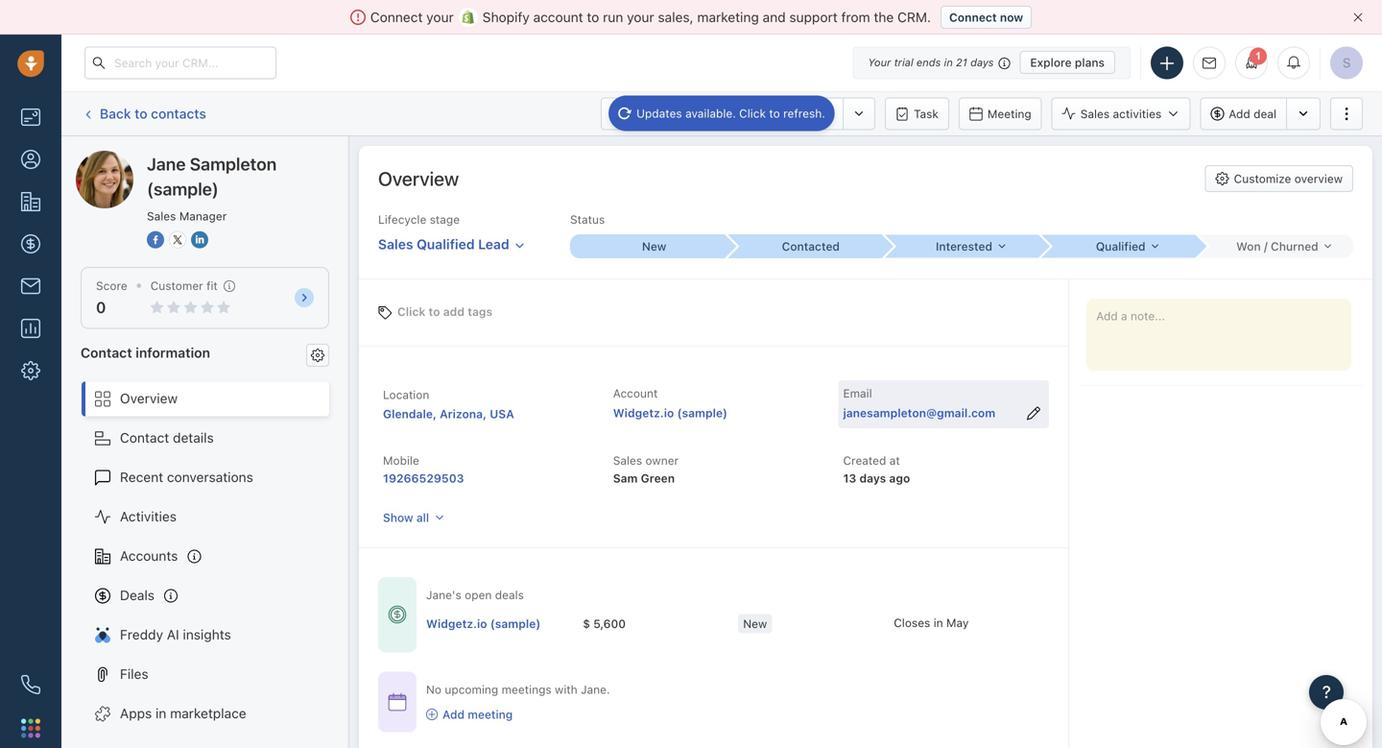 Task type: vqa. For each thing, say whether or not it's contained in the screenshot.
THE 0
yes



Task type: describe. For each thing, give the bounding box(es) containing it.
contact details
[[120, 430, 214, 446]]

jane sampleton (sample) up manager
[[147, 154, 277, 199]]

won / churned button
[[1197, 235, 1354, 258]]

score
[[96, 279, 127, 292]]

add deal
[[1230, 107, 1277, 120]]

1 vertical spatial widgetz.io
[[426, 617, 488, 630]]

meeting
[[468, 708, 513, 721]]

stage
[[430, 213, 460, 226]]

connect for connect now
[[950, 11, 998, 24]]

sms
[[809, 107, 834, 121]]

sales manager
[[147, 209, 227, 223]]

closes
[[894, 616, 931, 630]]

sales qualified lead link
[[378, 228, 526, 255]]

overview
[[1295, 172, 1344, 185]]

churned
[[1272, 240, 1319, 253]]

marketplace
[[170, 705, 247, 721]]

score 0
[[96, 279, 127, 317]]

1 horizontal spatial email
[[844, 387, 873, 400]]

0 button
[[96, 298, 106, 317]]

row containing closes in may
[[426, 604, 1050, 644]]

sales for sales manager
[[147, 209, 176, 223]]

show all
[[383, 511, 429, 525]]

email button
[[601, 97, 669, 130]]

add for add meeting
[[443, 708, 465, 721]]

2 your from the left
[[627, 9, 655, 25]]

jane.
[[581, 683, 610, 696]]

in for marketplace
[[156, 705, 167, 721]]

send email image
[[1203, 57, 1217, 69]]

meeting
[[988, 107, 1032, 121]]

back
[[100, 105, 131, 121]]

ago
[[890, 472, 911, 485]]

support
[[790, 9, 838, 25]]

0 vertical spatial overview
[[378, 167, 459, 190]]

green
[[641, 472, 675, 485]]

customize overview
[[1235, 172, 1344, 185]]

available.
[[686, 107, 736, 120]]

add deal button
[[1201, 97, 1287, 130]]

won / churned
[[1237, 240, 1319, 253]]

add for add deal
[[1230, 107, 1251, 120]]

location glendale, arizona, usa
[[383, 388, 515, 421]]

updates available. click to refresh.
[[637, 107, 826, 120]]

qualified button
[[1041, 235, 1197, 258]]

1 horizontal spatial widgetz.io (sample) link
[[613, 406, 728, 420]]

task button
[[886, 97, 950, 130]]

created at 13 days ago
[[844, 454, 911, 485]]

fit
[[207, 279, 218, 292]]

(sample) inside account widgetz.io (sample)
[[678, 406, 728, 420]]

sam
[[613, 472, 638, 485]]

recent conversations
[[120, 469, 253, 485]]

arizona,
[[440, 407, 487, 421]]

manager
[[179, 209, 227, 223]]

lead
[[478, 236, 510, 252]]

$
[[583, 617, 591, 630]]

sales owner sam green
[[613, 454, 679, 485]]

meeting button
[[959, 97, 1043, 130]]

sales qualified lead
[[378, 236, 510, 252]]

won
[[1237, 240, 1262, 253]]

details
[[173, 430, 214, 446]]

lifecycle
[[378, 213, 427, 226]]

widgetz.io (sample) link inside row
[[426, 615, 541, 632]]

files
[[120, 666, 148, 682]]

glendale,
[[383, 407, 437, 421]]

(sample) down deals
[[491, 617, 541, 630]]

crm.
[[898, 9, 932, 25]]

back to contacts link
[[81, 99, 207, 129]]

freddy ai insights
[[120, 627, 231, 643]]

$ 5,600
[[583, 617, 626, 630]]

insights
[[183, 627, 231, 643]]

sales for sales qualified lead
[[378, 236, 413, 252]]

now
[[1001, 11, 1024, 24]]

refresh.
[[784, 107, 826, 120]]

mobile
[[383, 454, 420, 467]]

sampleton down contacts
[[148, 150, 214, 166]]

call
[[708, 107, 728, 121]]

at
[[890, 454, 901, 467]]

connect your
[[371, 9, 454, 25]]

marketing
[[698, 9, 759, 25]]

owner
[[646, 454, 679, 467]]

show
[[383, 511, 414, 525]]

ai
[[167, 627, 179, 643]]

explore plans
[[1031, 56, 1105, 69]]

created
[[844, 454, 887, 467]]

no upcoming meetings with jane.
[[426, 683, 610, 696]]

your trial ends in 21 days
[[869, 56, 994, 69]]

days inside created at 13 days ago
[[860, 472, 887, 485]]

plans
[[1076, 56, 1105, 69]]

from
[[842, 9, 871, 25]]

0 vertical spatial click
[[740, 107, 766, 120]]



Task type: locate. For each thing, give the bounding box(es) containing it.
0 vertical spatial add
[[1230, 107, 1251, 120]]

1 horizontal spatial your
[[627, 9, 655, 25]]

(sample) up owner
[[678, 406, 728, 420]]

sampleton inside jane sampleton (sample)
[[190, 154, 277, 174]]

to left 'refresh.'
[[770, 107, 781, 120]]

in left the may
[[934, 616, 944, 630]]

to right back
[[135, 105, 147, 121]]

jane inside jane sampleton (sample)
[[147, 154, 186, 174]]

status
[[570, 213, 605, 226]]

sampleton up manager
[[190, 154, 277, 174]]

mobile 19266529503
[[383, 454, 464, 485]]

jane down the back to contacts link
[[114, 150, 144, 166]]

to left "run"
[[587, 9, 600, 25]]

1 vertical spatial widgetz.io (sample) link
[[426, 615, 541, 632]]

0 vertical spatial widgetz.io
[[613, 406, 675, 420]]

email left call button
[[630, 107, 659, 121]]

your left 'shopify'
[[427, 9, 454, 25]]

0 horizontal spatial jane
[[114, 150, 144, 166]]

information
[[136, 345, 210, 360]]

0 horizontal spatial in
[[156, 705, 167, 721]]

lifecycle stage
[[378, 213, 460, 226]]

sales,
[[658, 9, 694, 25]]

account
[[613, 387, 658, 400]]

customer
[[150, 279, 203, 292]]

days right '21'
[[971, 56, 994, 69]]

0 horizontal spatial days
[[860, 472, 887, 485]]

Search your CRM... text field
[[85, 47, 277, 79]]

days
[[971, 56, 994, 69], [860, 472, 887, 485]]

janesampleton@gmail.com
[[844, 406, 996, 420]]

email inside button
[[630, 107, 659, 121]]

container_wx8msf4aqz5i3rn1 image left widgetz.io (sample)
[[388, 605, 407, 624]]

connect now button
[[941, 6, 1033, 29]]

days down "created"
[[860, 472, 887, 485]]

in
[[945, 56, 954, 69], [934, 616, 944, 630], [156, 705, 167, 721]]

widgetz.io (sample) link down the account
[[613, 406, 728, 420]]

overview up lifecycle stage
[[378, 167, 459, 190]]

1 vertical spatial new
[[744, 617, 768, 630]]

connect for connect your
[[371, 9, 423, 25]]

sales activities
[[1081, 107, 1162, 120]]

your right "run"
[[627, 9, 655, 25]]

interested
[[936, 240, 993, 253]]

click right call
[[740, 107, 766, 120]]

1 horizontal spatial qualified
[[1097, 240, 1146, 253]]

container_wx8msf4aqz5i3rn1 image left container_wx8msf4aqz5i3rn1 image
[[388, 692, 407, 712]]

widgetz.io down the account
[[613, 406, 675, 420]]

13
[[844, 472, 857, 485]]

1 horizontal spatial click
[[740, 107, 766, 120]]

sales up the sam
[[613, 454, 643, 467]]

add
[[443, 305, 465, 318]]

to inside updates available. click to refresh. link
[[770, 107, 781, 120]]

conversations
[[167, 469, 253, 485]]

0 horizontal spatial new
[[642, 240, 667, 253]]

activities
[[1114, 107, 1162, 120]]

qualified inside button
[[1097, 240, 1146, 253]]

0
[[96, 298, 106, 317]]

0 horizontal spatial qualified
[[417, 236, 475, 252]]

account
[[534, 9, 584, 25]]

row
[[426, 604, 1050, 644]]

1 horizontal spatial days
[[971, 56, 994, 69]]

call button
[[679, 97, 738, 130]]

5,600
[[594, 617, 626, 630]]

click to add tags
[[398, 305, 493, 318]]

task
[[914, 107, 939, 121]]

widgetz.io (sample) link
[[613, 406, 728, 420], [426, 615, 541, 632]]

2 container_wx8msf4aqz5i3rn1 image from the top
[[388, 692, 407, 712]]

deals
[[495, 588, 524, 602]]

overview up contact details
[[120, 390, 178, 406]]

shopify account to run your sales, marketing and support from the crm.
[[483, 9, 932, 25]]

in for may
[[934, 616, 944, 630]]

back to contacts
[[100, 105, 206, 121]]

1 vertical spatial contact
[[120, 430, 169, 446]]

container_wx8msf4aqz5i3rn1 image for jane's open deals
[[388, 605, 407, 624]]

contact information
[[81, 345, 210, 360]]

0 horizontal spatial add
[[443, 708, 465, 721]]

0 vertical spatial contact
[[81, 345, 132, 360]]

apps in marketplace
[[120, 705, 247, 721]]

contact for contact information
[[81, 345, 132, 360]]

1 link
[[1236, 47, 1269, 79]]

0 vertical spatial days
[[971, 56, 994, 69]]

1 vertical spatial container_wx8msf4aqz5i3rn1 image
[[388, 692, 407, 712]]

phone element
[[12, 666, 50, 704]]

won / churned link
[[1197, 235, 1354, 258]]

to
[[587, 9, 600, 25], [135, 105, 147, 121], [770, 107, 781, 120], [429, 305, 440, 318]]

container_wx8msf4aqz5i3rn1 image for no upcoming meetings with jane.
[[388, 692, 407, 712]]

qualified link
[[1041, 235, 1197, 258]]

jane
[[114, 150, 144, 166], [147, 154, 186, 174]]

(sample) up sales manager
[[147, 179, 219, 199]]

contact
[[81, 345, 132, 360], [120, 430, 169, 446]]

phone image
[[21, 675, 40, 694]]

add left "deal"
[[1230, 107, 1251, 120]]

your
[[869, 56, 892, 69]]

1 vertical spatial days
[[860, 472, 887, 485]]

1 horizontal spatial widgetz.io
[[613, 406, 675, 420]]

add right container_wx8msf4aqz5i3rn1 image
[[443, 708, 465, 721]]

in left '21'
[[945, 56, 954, 69]]

0 vertical spatial email
[[630, 107, 659, 121]]

janesampleton@gmail.com link
[[844, 404, 996, 423]]

0 horizontal spatial overview
[[120, 390, 178, 406]]

contact down 0 "button"
[[81, 345, 132, 360]]

0 horizontal spatial email
[[630, 107, 659, 121]]

explore
[[1031, 56, 1072, 69]]

0 horizontal spatial your
[[427, 9, 454, 25]]

connect now
[[950, 11, 1024, 24]]

email up janesampleton@gmail.com link
[[844, 387, 873, 400]]

1 horizontal spatial connect
[[950, 11, 998, 24]]

contact for contact details
[[120, 430, 169, 446]]

add inside button
[[1230, 107, 1251, 120]]

1 horizontal spatial overview
[[378, 167, 459, 190]]

apps
[[120, 705, 152, 721]]

recent
[[120, 469, 163, 485]]

freshworks switcher image
[[21, 719, 40, 738]]

connect inside button
[[950, 11, 998, 24]]

contact up recent
[[120, 430, 169, 446]]

accounts
[[120, 548, 178, 564]]

widgetz.io
[[613, 406, 675, 420], [426, 617, 488, 630]]

jane's open deals
[[426, 588, 524, 602]]

run
[[603, 9, 624, 25]]

to inside the back to contacts link
[[135, 105, 147, 121]]

0 horizontal spatial widgetz.io
[[426, 617, 488, 630]]

0 vertical spatial container_wx8msf4aqz5i3rn1 image
[[388, 605, 407, 624]]

jane sampleton (sample) down contacts
[[114, 150, 272, 166]]

1 horizontal spatial jane
[[147, 154, 186, 174]]

sales left manager
[[147, 209, 176, 223]]

2 horizontal spatial in
[[945, 56, 954, 69]]

21
[[957, 56, 968, 69]]

qualified
[[417, 236, 475, 252], [1097, 240, 1146, 253]]

deal
[[1254, 107, 1277, 120]]

click
[[740, 107, 766, 120], [398, 305, 426, 318]]

connect
[[371, 9, 423, 25], [950, 11, 998, 24]]

1 your from the left
[[427, 9, 454, 25]]

closes in may
[[894, 616, 969, 630]]

may
[[947, 616, 969, 630]]

jane's
[[426, 588, 462, 602]]

updates available. click to refresh. link
[[609, 96, 835, 131]]

19266529503
[[383, 472, 464, 485]]

in right apps
[[156, 705, 167, 721]]

all
[[417, 511, 429, 525]]

0 vertical spatial in
[[945, 56, 954, 69]]

to left add
[[429, 305, 440, 318]]

0 horizontal spatial click
[[398, 305, 426, 318]]

sales left activities
[[1081, 107, 1110, 120]]

1 horizontal spatial new
[[744, 617, 768, 630]]

(sample) up manager
[[217, 150, 272, 166]]

container_wx8msf4aqz5i3rn1 image
[[388, 605, 407, 624], [388, 692, 407, 712]]

shopify
[[483, 9, 530, 25]]

updates
[[637, 107, 683, 120]]

(sample) inside jane sampleton (sample)
[[147, 179, 219, 199]]

2 vertical spatial in
[[156, 705, 167, 721]]

1 vertical spatial in
[[934, 616, 944, 630]]

1 vertical spatial add
[[443, 708, 465, 721]]

19266529503 link
[[383, 472, 464, 485]]

call link
[[679, 97, 738, 130]]

usa
[[490, 407, 515, 421]]

widgetz.io down the jane's
[[426, 617, 488, 630]]

open
[[465, 588, 492, 602]]

click left add
[[398, 305, 426, 318]]

close image
[[1354, 12, 1364, 22]]

mng settings image
[[311, 348, 325, 362]]

jane sampleton (sample)
[[114, 150, 272, 166], [147, 154, 277, 199]]

0 horizontal spatial connect
[[371, 9, 423, 25]]

sales for sales activities
[[1081, 107, 1110, 120]]

and
[[763, 9, 786, 25]]

widgetz.io (sample) link down open
[[426, 615, 541, 632]]

widgetz.io inside account widgetz.io (sample)
[[613, 406, 675, 420]]

your
[[427, 9, 454, 25], [627, 9, 655, 25]]

0 vertical spatial widgetz.io (sample) link
[[613, 406, 728, 420]]

sms button
[[780, 97, 843, 130]]

activities
[[120, 509, 177, 524]]

1 container_wx8msf4aqz5i3rn1 image from the top
[[388, 605, 407, 624]]

sales inside sales owner sam green
[[613, 454, 643, 467]]

1 vertical spatial click
[[398, 305, 426, 318]]

widgetz.io (sample)
[[426, 617, 541, 630]]

jane down contacts
[[147, 154, 186, 174]]

container_wx8msf4aqz5i3rn1 image
[[426, 709, 438, 720]]

1 horizontal spatial add
[[1230, 107, 1251, 120]]

0 vertical spatial new
[[642, 240, 667, 253]]

1 vertical spatial email
[[844, 387, 873, 400]]

in inside row
[[934, 616, 944, 630]]

sales down the lifecycle
[[378, 236, 413, 252]]

deals
[[120, 587, 155, 603]]

1 vertical spatial overview
[[120, 390, 178, 406]]

no
[[426, 683, 442, 696]]

ends
[[917, 56, 942, 69]]

0 horizontal spatial widgetz.io (sample) link
[[426, 615, 541, 632]]

1 horizontal spatial in
[[934, 616, 944, 630]]

freddy
[[120, 627, 163, 643]]



